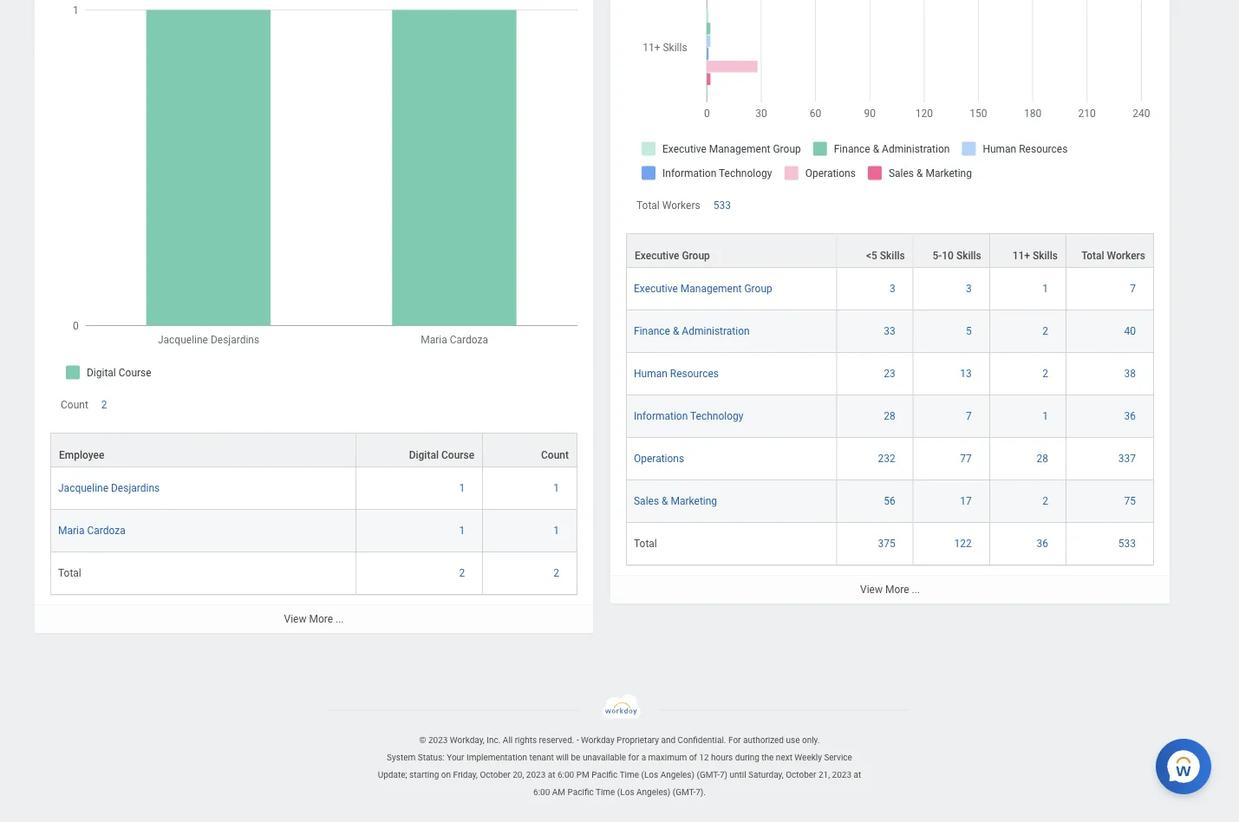 Task type: locate. For each thing, give the bounding box(es) containing it.
at
[[548, 770, 555, 781], [854, 770, 861, 781]]

2 3 button from the left
[[966, 282, 975, 296]]

28
[[884, 410, 896, 423], [1037, 453, 1048, 465]]

2023 right ©
[[428, 736, 448, 746]]

7 button down 13 button
[[966, 410, 975, 424]]

1 vertical spatial count
[[541, 449, 569, 462]]

6:00 left pm
[[558, 770, 574, 781]]

1 horizontal spatial total workers
[[1082, 250, 1146, 262]]

october
[[480, 770, 511, 781], [786, 770, 817, 781]]

executive
[[635, 250, 679, 262], [634, 283, 678, 295]]

0 vertical spatial angeles)
[[661, 770, 695, 781]]

... for 2
[[336, 613, 344, 626]]

0 horizontal spatial 2023
[[428, 736, 448, 746]]

row containing executive group
[[626, 234, 1154, 268]]

28 button right 77 button at the bottom
[[1037, 452, 1051, 466]]

11+ skills
[[1013, 250, 1058, 262]]

0 vertical spatial view
[[860, 584, 883, 596]]

36 right 122 button
[[1037, 538, 1048, 550]]

total element inside my teams enrolled courses element
[[58, 564, 81, 580]]

for
[[728, 736, 741, 746]]

5-
[[933, 250, 942, 262]]

1 horizontal spatial total element
[[634, 534, 657, 550]]

36 down 38 button
[[1124, 410, 1136, 423]]

0 horizontal spatial skills
[[880, 250, 905, 262]]

0 vertical spatial (gmt-
[[697, 770, 720, 781]]

2 at from the left
[[854, 770, 861, 781]]

0 horizontal spatial 36 button
[[1037, 537, 1051, 551]]

0 vertical spatial total element
[[634, 534, 657, 550]]

skills for <5 skills
[[880, 250, 905, 262]]

october down weekly
[[786, 770, 817, 781]]

28 button down 23 button
[[884, 410, 898, 424]]

total element inside worker skills band element
[[634, 534, 657, 550]]

time down for
[[620, 770, 639, 781]]

1 horizontal spatial 533
[[1119, 538, 1136, 550]]

...
[[912, 584, 920, 596], [336, 613, 344, 626]]

0 horizontal spatial 533
[[714, 200, 731, 212]]

view for 2
[[284, 613, 307, 626]]

36 button right 122 button
[[1037, 537, 1051, 551]]

3 button down 5-10 skills on the right
[[966, 282, 975, 296]]

view inside worker skills band element
[[860, 584, 883, 596]]

maria cardoza link
[[58, 521, 126, 537]]

october down implementation
[[480, 770, 511, 781]]

1 vertical spatial time
[[596, 788, 615, 798]]

your
[[447, 753, 464, 763]]

workday,
[[450, 736, 485, 746]]

0 vertical spatial 6:00
[[558, 770, 574, 781]]

33
[[884, 325, 896, 338]]

122 button
[[955, 537, 975, 551]]

total down maria
[[58, 567, 81, 580]]

view more ...
[[860, 584, 920, 596], [284, 613, 344, 626]]

<5 skills button
[[837, 234, 913, 267]]

1 vertical spatial (gmt-
[[673, 788, 696, 798]]

1 button
[[1043, 282, 1051, 296], [1043, 410, 1051, 424], [459, 482, 468, 496], [554, 482, 562, 496], [459, 524, 468, 538], [554, 524, 562, 538]]

tenant
[[529, 753, 554, 763]]

1 horizontal spatial at
[[854, 770, 861, 781]]

at up am
[[548, 770, 555, 781]]

3 skills from the left
[[1033, 250, 1058, 262]]

(gmt-
[[697, 770, 720, 781], [673, 788, 696, 798]]

7 button up '40' 'button'
[[1130, 282, 1139, 296]]

6:00
[[558, 770, 574, 781], [533, 788, 550, 798]]

view more ... inside worker skills band element
[[860, 584, 920, 596]]

confidential.
[[678, 736, 726, 746]]

skills right the 10
[[957, 250, 982, 262]]

row containing finance & administration
[[626, 311, 1154, 353]]

38 button
[[1124, 367, 1139, 381]]

533 button down 75
[[1119, 537, 1139, 551]]

0 horizontal spatial ...
[[336, 613, 344, 626]]

337 button
[[1119, 452, 1139, 466]]

0 horizontal spatial 3
[[890, 283, 896, 295]]

resources
[[670, 368, 719, 380]]

total element down sales
[[634, 534, 657, 550]]

0 vertical spatial 533
[[714, 200, 731, 212]]

77
[[960, 453, 972, 465]]

1 horizontal spatial &
[[673, 325, 679, 338]]

... inside my teams enrolled courses element
[[336, 613, 344, 626]]

36 button down 38 button
[[1124, 410, 1139, 424]]

total inside popup button
[[1082, 250, 1105, 262]]

0 vertical spatial 7
[[1130, 283, 1136, 295]]

until
[[730, 770, 746, 781]]

0 horizontal spatial time
[[596, 788, 615, 798]]

0 horizontal spatial view more ... link
[[35, 605, 593, 633]]

3 down <5 skills in the top right of the page
[[890, 283, 896, 295]]

0 horizontal spatial &
[[662, 495, 668, 508]]

1 horizontal spatial october
[[786, 770, 817, 781]]

view
[[860, 584, 883, 596], [284, 613, 307, 626]]

533 up executive group popup button
[[714, 200, 731, 212]]

row containing employee
[[50, 433, 578, 468]]

1 horizontal spatial 28
[[1037, 453, 1048, 465]]

1 vertical spatial view
[[284, 613, 307, 626]]

human
[[634, 368, 668, 380]]

reserved.
[[539, 736, 574, 746]]

28 right 77 button at the bottom
[[1037, 453, 1048, 465]]

for
[[628, 753, 639, 763]]

1 vertical spatial 7
[[966, 410, 972, 423]]

total element for 2
[[58, 564, 81, 580]]

count
[[61, 399, 88, 411], [541, 449, 569, 462]]

122
[[955, 538, 972, 550]]

technology
[[690, 410, 744, 423]]

group down executive group popup button
[[745, 283, 773, 295]]

management
[[681, 283, 742, 295]]

1 horizontal spatial view more ...
[[860, 584, 920, 596]]

more
[[885, 584, 909, 596], [309, 613, 333, 626]]

0 vertical spatial ...
[[912, 584, 920, 596]]

1 vertical spatial executive
[[634, 283, 678, 295]]

skills right 11+
[[1033, 250, 1058, 262]]

6:00 left am
[[533, 788, 550, 798]]

jacqueline
[[58, 482, 108, 495]]

0 horizontal spatial 3 button
[[890, 282, 898, 296]]

3 button
[[890, 282, 898, 296], [966, 282, 975, 296]]

3
[[890, 283, 896, 295], [966, 283, 972, 295]]

1 horizontal spatial group
[[745, 283, 773, 295]]

cardoza
[[87, 525, 126, 537]]

36 button
[[1124, 410, 1139, 424], [1037, 537, 1051, 551]]

count inside popup button
[[541, 449, 569, 462]]

2 horizontal spatial skills
[[1033, 250, 1058, 262]]

1 horizontal spatial more
[[885, 584, 909, 596]]

1 vertical spatial view more ... link
[[35, 605, 593, 633]]

pacific
[[592, 770, 618, 781], [568, 788, 594, 798]]

& inside 'link'
[[673, 325, 679, 338]]

1 vertical spatial workers
[[1107, 250, 1146, 262]]

56 button
[[884, 495, 898, 509]]

(los down a
[[641, 770, 658, 781]]

1 horizontal spatial view
[[860, 584, 883, 596]]

total inside my teams enrolled courses element
[[58, 567, 81, 580]]

1 3 from the left
[[890, 283, 896, 295]]

total element down maria
[[58, 564, 81, 580]]

1 horizontal spatial time
[[620, 770, 639, 781]]

workers inside popup button
[[1107, 250, 1146, 262]]

7)
[[720, 770, 728, 781]]

1 horizontal spatial 36
[[1124, 410, 1136, 423]]

group
[[682, 250, 710, 262], [745, 283, 773, 295]]

0 horizontal spatial more
[[309, 613, 333, 626]]

0 vertical spatial group
[[682, 250, 710, 262]]

(gmt- down 12
[[697, 770, 720, 781]]

pm
[[576, 770, 590, 781]]

total right 11+ skills at right
[[1082, 250, 1105, 262]]

skills for 11+ skills
[[1033, 250, 1058, 262]]

footer containing © 2023 workday, inc. all rights reserved. - workday proprietary and confidential. for authorized use only. system status: your implementation tenant will be unavailable for a maximum of 12 hours during the next weekly service update; starting on friday, october 20, 2023 at 6:00 pm pacific time (los angeles) (gmt-7) until saturday, october 21, 2023 at 6:00 am pacific time (los angeles) (gmt-7).
[[0, 695, 1239, 801]]

0 horizontal spatial at
[[548, 770, 555, 781]]

employee button
[[51, 434, 355, 467]]

533 down 75
[[1119, 538, 1136, 550]]

skills
[[880, 250, 905, 262], [957, 250, 982, 262], [1033, 250, 1058, 262]]

1 vertical spatial 7 button
[[966, 410, 975, 424]]

finance
[[634, 325, 670, 338]]

3 down 5-10 skills on the right
[[966, 283, 972, 295]]

533 for topmost 533 button
[[714, 200, 731, 212]]

20,
[[513, 770, 524, 781]]

1 vertical spatial 36
[[1037, 538, 1048, 550]]

0 horizontal spatial view more ...
[[284, 613, 344, 626]]

2 skills from the left
[[957, 250, 982, 262]]

1 horizontal spatial workers
[[1107, 250, 1146, 262]]

1 vertical spatial 36 button
[[1037, 537, 1051, 551]]

1 3 button from the left
[[890, 282, 898, 296]]

75 button
[[1124, 495, 1139, 509]]

<5
[[866, 250, 878, 262]]

(los down for
[[617, 788, 634, 798]]

56
[[884, 495, 896, 508]]

total workers up 40
[[1082, 250, 1146, 262]]

sales & marketing
[[634, 495, 717, 508]]

1 vertical spatial total element
[[58, 564, 81, 580]]

1 vertical spatial ...
[[336, 613, 344, 626]]

workers up 40
[[1107, 250, 1146, 262]]

2023 right 21, at the bottom right
[[832, 770, 852, 781]]

<5 skills
[[866, 250, 905, 262]]

40
[[1124, 325, 1136, 338]]

footer
[[0, 695, 1239, 801]]

view for 23
[[860, 584, 883, 596]]

0 horizontal spatial october
[[480, 770, 511, 781]]

28 button
[[884, 410, 898, 424], [1037, 452, 1051, 466]]

17 button
[[960, 495, 975, 509]]

1 vertical spatial more
[[309, 613, 333, 626]]

executive up executive management group link
[[635, 250, 679, 262]]

& right sales
[[662, 495, 668, 508]]

total
[[637, 200, 660, 212], [1082, 250, 1105, 262], [634, 538, 657, 550], [58, 567, 81, 580]]

1 vertical spatial 533
[[1119, 538, 1136, 550]]

13 button
[[960, 367, 975, 381]]

sales & marketing link
[[634, 492, 717, 508]]

0 horizontal spatial 28
[[884, 410, 896, 423]]

0 vertical spatial more
[[885, 584, 909, 596]]

... inside worker skills band element
[[912, 584, 920, 596]]

desjardins
[[111, 482, 160, 495]]

1 october from the left
[[480, 770, 511, 781]]

skills inside popup button
[[1033, 250, 1058, 262]]

marketing
[[671, 495, 717, 508]]

total workers up executive group
[[637, 200, 701, 212]]

7 for 7 button to the right
[[1130, 283, 1136, 295]]

total element
[[634, 534, 657, 550], [58, 564, 81, 580]]

1
[[1043, 283, 1048, 295], [1043, 410, 1048, 423], [459, 482, 465, 495], [554, 482, 559, 495], [459, 525, 465, 537], [554, 525, 559, 537]]

0 horizontal spatial workers
[[662, 200, 701, 212]]

7 up '40' 'button'
[[1130, 283, 1136, 295]]

pacific down pm
[[568, 788, 594, 798]]

workers
[[662, 200, 701, 212], [1107, 250, 1146, 262]]

a
[[641, 753, 646, 763]]

total up executive group
[[637, 200, 660, 212]]

3 button down <5 skills in the top right of the page
[[890, 282, 898, 296]]

1 vertical spatial total workers
[[1082, 250, 1146, 262]]

0 horizontal spatial 7
[[966, 410, 972, 423]]

1 horizontal spatial 533 button
[[1119, 537, 1139, 551]]

0 vertical spatial total workers
[[637, 200, 701, 212]]

28 down 23 button
[[884, 410, 896, 423]]

0 vertical spatial executive
[[635, 250, 679, 262]]

view more ... link for 2
[[35, 605, 593, 633]]

view more ... for 2
[[284, 613, 344, 626]]

1 horizontal spatial skills
[[957, 250, 982, 262]]

7 for bottom 7 button
[[966, 410, 972, 423]]

1 horizontal spatial 7
[[1130, 283, 1136, 295]]

0 horizontal spatial group
[[682, 250, 710, 262]]

service
[[824, 753, 852, 763]]

2 3 from the left
[[966, 283, 972, 295]]

and
[[661, 736, 676, 746]]

7 down 13 button
[[966, 410, 972, 423]]

1 horizontal spatial 36 button
[[1124, 410, 1139, 424]]

0 vertical spatial &
[[673, 325, 679, 338]]

0 horizontal spatial total element
[[58, 564, 81, 580]]

group up executive management group link
[[682, 250, 710, 262]]

2023 right 20,
[[526, 770, 546, 781]]

workers up executive group
[[662, 200, 701, 212]]

(los
[[641, 770, 658, 781], [617, 788, 634, 798]]

total down sales
[[634, 538, 657, 550]]

11+ skills button
[[990, 234, 1066, 267]]

0 vertical spatial view more ...
[[860, 584, 920, 596]]

1 horizontal spatial view more ... link
[[611, 575, 1170, 604]]

row
[[626, 234, 1154, 268], [626, 268, 1154, 311], [626, 311, 1154, 353], [626, 353, 1154, 396], [626, 396, 1154, 438], [50, 433, 578, 468], [626, 438, 1154, 481], [50, 468, 578, 510], [626, 481, 1154, 523], [50, 510, 578, 553], [626, 523, 1154, 566], [50, 553, 578, 595]]

0 horizontal spatial 533 button
[[714, 199, 734, 213]]

1 horizontal spatial ...
[[912, 584, 920, 596]]

3 for second the 3 button from left
[[966, 283, 972, 295]]

13
[[960, 368, 972, 380]]

executive inside popup button
[[635, 250, 679, 262]]

38
[[1124, 368, 1136, 380]]

0 vertical spatial 28 button
[[884, 410, 898, 424]]

0 vertical spatial 7 button
[[1130, 282, 1139, 296]]

more inside my teams enrolled courses element
[[309, 613, 333, 626]]

will
[[556, 753, 569, 763]]

1 vertical spatial 6:00
[[533, 788, 550, 798]]

executive for executive management group
[[634, 283, 678, 295]]

1 horizontal spatial 3 button
[[966, 282, 975, 296]]

angeles) down maximum
[[661, 770, 695, 781]]

starting
[[409, 770, 439, 781]]

36 inside row
[[1124, 410, 1136, 423]]

(gmt- down of
[[673, 788, 696, 798]]

skills right <5
[[880, 250, 905, 262]]

time down unavailable
[[596, 788, 615, 798]]

& right finance
[[673, 325, 679, 338]]

all
[[503, 736, 513, 746]]

operations link
[[634, 449, 684, 465]]

executive down executive group
[[634, 283, 678, 295]]

533 button
[[714, 199, 734, 213], [1119, 537, 1139, 551]]

533 button up executive group popup button
[[714, 199, 734, 213]]

5-10 skills
[[933, 250, 982, 262]]

1 vertical spatial pacific
[[568, 788, 594, 798]]

1 horizontal spatial 28 button
[[1037, 452, 1051, 466]]

1 skills from the left
[[880, 250, 905, 262]]

0 vertical spatial (los
[[641, 770, 658, 781]]

more inside worker skills band element
[[885, 584, 909, 596]]

0 vertical spatial 36 button
[[1124, 410, 1139, 424]]

executive for executive group
[[635, 250, 679, 262]]

view inside my teams enrolled courses element
[[284, 613, 307, 626]]

angeles) down a
[[637, 788, 671, 798]]

1 vertical spatial (los
[[617, 788, 634, 798]]

0 vertical spatial 533 button
[[714, 199, 734, 213]]

1 horizontal spatial (gmt-
[[697, 770, 720, 781]]

group inside popup button
[[682, 250, 710, 262]]

at right 21, at the bottom right
[[854, 770, 861, 781]]

0 horizontal spatial 36
[[1037, 538, 1048, 550]]

0 horizontal spatial view
[[284, 613, 307, 626]]

1 horizontal spatial count
[[541, 449, 569, 462]]

row containing sales & marketing
[[626, 481, 1154, 523]]

view more ... inside my teams enrolled courses element
[[284, 613, 344, 626]]

0 vertical spatial 36
[[1124, 410, 1136, 423]]

executive management group link
[[634, 280, 773, 295]]

2023
[[428, 736, 448, 746], [526, 770, 546, 781], [832, 770, 852, 781]]

pacific down unavailable
[[592, 770, 618, 781]]



Task type: describe. For each thing, give the bounding box(es) containing it.
more for 23
[[885, 584, 909, 596]]

jacqueline desjardins link
[[58, 479, 160, 495]]

total workers inside total workers popup button
[[1082, 250, 1146, 262]]

12
[[699, 753, 709, 763]]

only.
[[802, 736, 820, 746]]

0 horizontal spatial (gmt-
[[673, 788, 696, 798]]

36 for the topmost the 36 button
[[1124, 410, 1136, 423]]

-
[[577, 736, 579, 746]]

row containing information technology
[[626, 396, 1154, 438]]

375
[[878, 538, 896, 550]]

friday,
[[453, 770, 478, 781]]

2 october from the left
[[786, 770, 817, 781]]

saturday,
[[749, 770, 784, 781]]

1 horizontal spatial (los
[[641, 770, 658, 781]]

administration
[[682, 325, 750, 338]]

executive group
[[635, 250, 710, 262]]

1 vertical spatial group
[[745, 283, 773, 295]]

digital
[[409, 449, 439, 462]]

row containing operations
[[626, 438, 1154, 481]]

information technology
[[634, 410, 744, 423]]

next
[[776, 753, 793, 763]]

533 for the bottommost 533 button
[[1119, 538, 1136, 550]]

1 vertical spatial angeles)
[[637, 788, 671, 798]]

23
[[884, 368, 896, 380]]

0 horizontal spatial 6:00
[[533, 788, 550, 798]]

232 button
[[878, 452, 898, 466]]

0 vertical spatial time
[[620, 770, 639, 781]]

executive group button
[[627, 234, 837, 267]]

17
[[960, 495, 972, 508]]

the
[[762, 753, 774, 763]]

employee
[[59, 449, 104, 462]]

maria
[[58, 525, 85, 537]]

rights
[[515, 736, 537, 746]]

7).
[[696, 788, 706, 798]]

total element for 375
[[634, 534, 657, 550]]

total workers button
[[1067, 234, 1153, 267]]

& for sales
[[662, 495, 668, 508]]

am
[[552, 788, 566, 798]]

3 for 2nd the 3 button from the right
[[890, 283, 896, 295]]

& for finance
[[673, 325, 679, 338]]

2 horizontal spatial 2023
[[832, 770, 852, 781]]

... for 23
[[912, 584, 920, 596]]

0 vertical spatial 28
[[884, 410, 896, 423]]

row containing executive management group
[[626, 268, 1154, 311]]

23 button
[[884, 367, 898, 381]]

on
[[441, 770, 451, 781]]

information
[[634, 410, 688, 423]]

0 vertical spatial workers
[[662, 200, 701, 212]]

workday
[[581, 736, 615, 746]]

© 2023 workday, inc. all rights reserved. - workday proprietary and confidential. for authorized use only. system status: your implementation tenant will be unavailable for a maximum of 12 hours during the next weekly service update; starting on friday, october 20, 2023 at 6:00 pm pacific time (los angeles) (gmt-7) until saturday, october 21, 2023 at 6:00 am pacific time (los angeles) (gmt-7).
[[378, 736, 861, 798]]

1 horizontal spatial 6:00
[[558, 770, 574, 781]]

view more ... link for 23
[[611, 575, 1170, 604]]

finance & administration link
[[634, 322, 750, 338]]

77 button
[[960, 452, 975, 466]]

1 vertical spatial 28 button
[[1037, 452, 1051, 466]]

©
[[419, 736, 426, 746]]

use
[[786, 736, 800, 746]]

maximum
[[648, 753, 687, 763]]

maria cardoza
[[58, 525, 126, 537]]

worker skills band element
[[611, 0, 1170, 604]]

1 at from the left
[[548, 770, 555, 781]]

executive management group
[[634, 283, 773, 295]]

1 vertical spatial 28
[[1037, 453, 1048, 465]]

0 horizontal spatial total workers
[[637, 200, 701, 212]]

count button
[[483, 434, 577, 467]]

proprietary
[[617, 736, 659, 746]]

authorized
[[743, 736, 784, 746]]

operations
[[634, 453, 684, 465]]

1 horizontal spatial 7 button
[[1130, 282, 1139, 296]]

5-10 skills button
[[914, 234, 989, 267]]

row containing maria cardoza
[[50, 510, 578, 553]]

inc.
[[487, 736, 501, 746]]

more for 2
[[309, 613, 333, 626]]

1 horizontal spatial 2023
[[526, 770, 546, 781]]

375 button
[[878, 537, 898, 551]]

of
[[689, 753, 697, 763]]

0 horizontal spatial 28 button
[[884, 410, 898, 424]]

during
[[735, 753, 760, 763]]

5
[[966, 325, 972, 338]]

human resources link
[[634, 364, 719, 380]]

75
[[1124, 495, 1136, 508]]

view more ... for 23
[[860, 584, 920, 596]]

232
[[878, 453, 896, 465]]

my teams enrolled courses element
[[35, 0, 593, 633]]

unavailable
[[583, 753, 626, 763]]

1 vertical spatial 533 button
[[1119, 537, 1139, 551]]

10
[[942, 250, 954, 262]]

implementation
[[467, 753, 527, 763]]

weekly
[[795, 753, 822, 763]]

human resources
[[634, 368, 719, 380]]

0 vertical spatial count
[[61, 399, 88, 411]]

36 for bottom the 36 button
[[1037, 538, 1048, 550]]

course
[[441, 449, 475, 462]]

337
[[1119, 453, 1136, 465]]

finance & administration
[[634, 325, 750, 338]]

0 horizontal spatial (los
[[617, 788, 634, 798]]

row containing jacqueline desjardins
[[50, 468, 578, 510]]

digital course button
[[356, 434, 482, 467]]

status:
[[418, 753, 445, 763]]

be
[[571, 753, 581, 763]]

0 vertical spatial pacific
[[592, 770, 618, 781]]

row containing human resources
[[626, 353, 1154, 396]]

jacqueline desjardins
[[58, 482, 160, 495]]

5 button
[[966, 325, 975, 339]]

hours
[[711, 753, 733, 763]]



Task type: vqa. For each thing, say whether or not it's contained in the screenshot.


